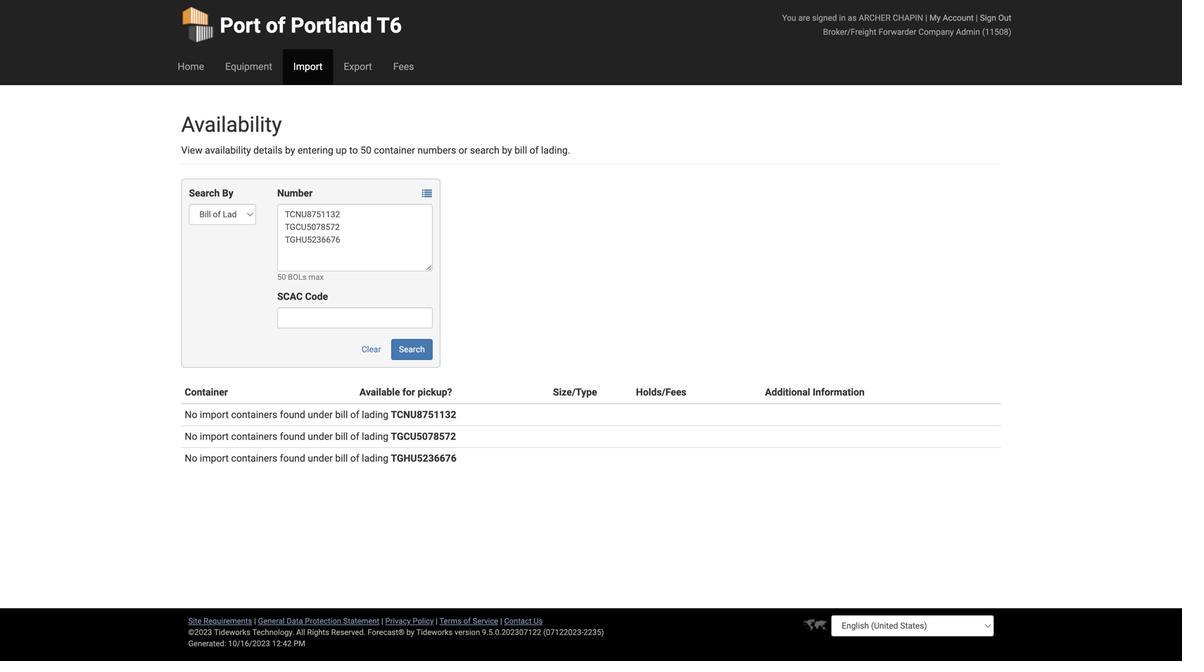 Task type: locate. For each thing, give the bounding box(es) containing it.
forecast®
[[368, 628, 404, 637]]

1 no from the top
[[185, 409, 197, 421]]

0 vertical spatial 50
[[360, 145, 371, 156]]

search for search by
[[189, 188, 220, 199]]

2 vertical spatial no
[[185, 453, 197, 464]]

container
[[185, 387, 228, 398]]

bill down the "no import containers found under bill of lading tgcu5078572"
[[335, 453, 348, 464]]

requirements
[[204, 617, 252, 626]]

search for search
[[399, 345, 425, 355]]

0 vertical spatial under
[[308, 409, 333, 421]]

forwarder
[[879, 27, 916, 37]]

|
[[925, 13, 927, 23], [976, 13, 978, 23], [254, 617, 256, 626], [381, 617, 383, 626], [436, 617, 438, 626], [500, 617, 502, 626]]

sign
[[980, 13, 996, 23]]

found down the "no import containers found under bill of lading tgcu5078572"
[[280, 453, 305, 464]]

0 vertical spatial containers
[[231, 409, 277, 421]]

(11508)
[[982, 27, 1011, 37]]

entering
[[298, 145, 333, 156]]

for
[[402, 387, 415, 398]]

1 horizontal spatial search
[[399, 345, 425, 355]]

to
[[349, 145, 358, 156]]

general data protection statement link
[[258, 617, 379, 626]]

| left sign
[[976, 13, 978, 23]]

available
[[359, 387, 400, 398]]

2 import from the top
[[200, 431, 229, 443]]

technology.
[[252, 628, 294, 637]]

export
[[344, 61, 372, 72]]

container
[[374, 145, 415, 156]]

port of portland t6 link
[[181, 0, 402, 49]]

available for pickup?
[[359, 387, 452, 398]]

3 lading from the top
[[362, 453, 388, 464]]

bill
[[514, 145, 527, 156], [335, 409, 348, 421], [335, 431, 348, 443], [335, 453, 348, 464]]

or
[[459, 145, 468, 156]]

1 under from the top
[[308, 409, 333, 421]]

containers down the "no import containers found under bill of lading tgcu5078572"
[[231, 453, 277, 464]]

1 vertical spatial 50
[[277, 273, 286, 282]]

you are signed in as archer chapin | my account | sign out broker/freight forwarder company admin (11508)
[[782, 13, 1011, 37]]

search left 'by'
[[189, 188, 220, 199]]

found
[[280, 409, 305, 421], [280, 431, 305, 443], [280, 453, 305, 464]]

| left my on the right top of page
[[925, 13, 927, 23]]

2 found from the top
[[280, 431, 305, 443]]

1 vertical spatial containers
[[231, 431, 277, 443]]

0 vertical spatial search
[[189, 188, 220, 199]]

under down the "no import containers found under bill of lading tgcu5078572"
[[308, 453, 333, 464]]

3 no from the top
[[185, 453, 197, 464]]

50 right to
[[360, 145, 371, 156]]

tideworks
[[416, 628, 453, 637]]

view
[[181, 145, 202, 156]]

2 under from the top
[[308, 431, 333, 443]]

2 no from the top
[[185, 431, 197, 443]]

1 lading from the top
[[362, 409, 388, 421]]

lading
[[362, 409, 388, 421], [362, 431, 388, 443], [362, 453, 388, 464]]

1 containers from the top
[[231, 409, 277, 421]]

containers for no import containers found under bill of lading tcnu8751132
[[231, 409, 277, 421]]

containers up the "no import containers found under bill of lading tgcu5078572"
[[231, 409, 277, 421]]

3 found from the top
[[280, 453, 305, 464]]

2 vertical spatial import
[[200, 453, 229, 464]]

2235)
[[584, 628, 604, 637]]

50
[[360, 145, 371, 156], [277, 273, 286, 282]]

found up the "no import containers found under bill of lading tgcu5078572"
[[280, 409, 305, 421]]

0 vertical spatial no
[[185, 409, 197, 421]]

1 vertical spatial under
[[308, 431, 333, 443]]

3 import from the top
[[200, 453, 229, 464]]

containers
[[231, 409, 277, 421], [231, 431, 277, 443], [231, 453, 277, 464]]

holds/fees
[[636, 387, 686, 398]]

of right port at the left of page
[[266, 13, 285, 38]]

terms
[[439, 617, 462, 626]]

generated:
[[188, 639, 226, 648]]

0 vertical spatial lading
[[362, 409, 388, 421]]

1 vertical spatial lading
[[362, 431, 388, 443]]

1 found from the top
[[280, 409, 305, 421]]

bill for tcnu8751132
[[335, 409, 348, 421]]

import button
[[283, 49, 333, 84]]

0 vertical spatial found
[[280, 409, 305, 421]]

50 bols max
[[277, 273, 324, 282]]

of down the "no import containers found under bill of lading tgcu5078572"
[[350, 453, 359, 464]]

1 vertical spatial import
[[200, 431, 229, 443]]

1 vertical spatial search
[[399, 345, 425, 355]]

3 under from the top
[[308, 453, 333, 464]]

under for tghu5236676
[[308, 453, 333, 464]]

50 left bols at top
[[277, 273, 286, 282]]

| left general on the bottom left of the page
[[254, 617, 256, 626]]

SCAC Code text field
[[277, 307, 433, 329]]

code
[[305, 291, 328, 303]]

pickup?
[[418, 387, 452, 398]]

2 vertical spatial containers
[[231, 453, 277, 464]]

us
[[534, 617, 543, 626]]

protection
[[305, 617, 341, 626]]

2 vertical spatial found
[[280, 453, 305, 464]]

of up the "no import containers found under bill of lading tgcu5078572"
[[350, 409, 359, 421]]

by right search
[[502, 145, 512, 156]]

by right details
[[285, 145, 295, 156]]

bill left lading.
[[514, 145, 527, 156]]

bill up the "no import containers found under bill of lading tgcu5078572"
[[335, 409, 348, 421]]

search button
[[391, 339, 433, 360]]

general
[[258, 617, 285, 626]]

availability
[[181, 112, 282, 137]]

under down no import containers found under bill of lading tcnu8751132
[[308, 431, 333, 443]]

in
[[839, 13, 846, 23]]

1 vertical spatial found
[[280, 431, 305, 443]]

search right clear
[[399, 345, 425, 355]]

policy
[[413, 617, 434, 626]]

site
[[188, 617, 202, 626]]

bill up the no import containers found under bill of lading tghu5236676
[[335, 431, 348, 443]]

0 horizontal spatial search
[[189, 188, 220, 199]]

found down no import containers found under bill of lading tcnu8751132
[[280, 431, 305, 443]]

3 containers from the top
[[231, 453, 277, 464]]

by down privacy policy link
[[406, 628, 415, 637]]

containers for no import containers found under bill of lading tghu5236676
[[231, 453, 277, 464]]

terms of service link
[[439, 617, 498, 626]]

search
[[189, 188, 220, 199], [399, 345, 425, 355]]

2 vertical spatial lading
[[362, 453, 388, 464]]

1 import from the top
[[200, 409, 229, 421]]

1 horizontal spatial by
[[406, 628, 415, 637]]

account
[[943, 13, 974, 23]]

no import containers found under bill of lading tcnu8751132
[[185, 409, 456, 421]]

of
[[266, 13, 285, 38], [530, 145, 539, 156], [350, 409, 359, 421], [350, 431, 359, 443], [350, 453, 359, 464], [464, 617, 471, 626]]

no for no import containers found under bill of lading tghu5236676
[[185, 453, 197, 464]]

2 lading from the top
[[362, 431, 388, 443]]

show list image
[[422, 189, 432, 199]]

under for tcnu8751132
[[308, 409, 333, 421]]

0 horizontal spatial 50
[[277, 273, 286, 282]]

no import containers found under bill of lading tghu5236676
[[185, 453, 457, 464]]

2 containers from the top
[[231, 431, 277, 443]]

scac
[[277, 291, 303, 303]]

under up the "no import containers found under bill of lading tgcu5078572"
[[308, 409, 333, 421]]

out
[[998, 13, 1011, 23]]

under
[[308, 409, 333, 421], [308, 431, 333, 443], [308, 453, 333, 464]]

tcnu8751132
[[391, 409, 456, 421]]

of up version
[[464, 617, 471, 626]]

lading for tghu5236676
[[362, 453, 388, 464]]

containers down no import containers found under bill of lading tcnu8751132
[[231, 431, 277, 443]]

additional
[[765, 387, 810, 398]]

version
[[455, 628, 480, 637]]

0 vertical spatial import
[[200, 409, 229, 421]]

1 vertical spatial no
[[185, 431, 197, 443]]

reserved.
[[331, 628, 366, 637]]

2 vertical spatial under
[[308, 453, 333, 464]]

search inside button
[[399, 345, 425, 355]]

pm
[[294, 639, 305, 648]]

by
[[285, 145, 295, 156], [502, 145, 512, 156], [406, 628, 415, 637]]

import
[[200, 409, 229, 421], [200, 431, 229, 443], [200, 453, 229, 464]]

no
[[185, 409, 197, 421], [185, 431, 197, 443], [185, 453, 197, 464]]



Task type: describe. For each thing, give the bounding box(es) containing it.
service
[[473, 617, 498, 626]]

import for no import containers found under bill of lading tgcu5078572
[[200, 431, 229, 443]]

signed
[[812, 13, 837, 23]]

0 horizontal spatial by
[[285, 145, 295, 156]]

import for no import containers found under bill of lading tghu5236676
[[200, 453, 229, 464]]

privacy policy link
[[385, 617, 434, 626]]

| up forecast®
[[381, 617, 383, 626]]

under for tgcu5078572
[[308, 431, 333, 443]]

found for tghu5236676
[[280, 453, 305, 464]]

2 horizontal spatial by
[[502, 145, 512, 156]]

numbers
[[418, 145, 456, 156]]

bols
[[288, 273, 307, 282]]

broker/freight
[[823, 27, 877, 37]]

9.5.0.202307122
[[482, 628, 541, 637]]

of inside site requirements | general data protection statement | privacy policy | terms of service | contact us ©2023 tideworks technology. all rights reserved. forecast® by tideworks version 9.5.0.202307122 (07122023-2235) generated: 10/16/2023 12:42 pm
[[464, 617, 471, 626]]

equipment button
[[215, 49, 283, 84]]

12:42
[[272, 639, 292, 648]]

additional information
[[765, 387, 865, 398]]

all
[[296, 628, 305, 637]]

Number text field
[[277, 204, 433, 272]]

equipment
[[225, 61, 272, 72]]

lading.
[[541, 145, 570, 156]]

home button
[[167, 49, 215, 84]]

©2023 tideworks
[[188, 628, 250, 637]]

up
[[336, 145, 347, 156]]

containers for no import containers found under bill of lading tgcu5078572
[[231, 431, 277, 443]]

clear
[[362, 345, 381, 355]]

| up 9.5.0.202307122
[[500, 617, 502, 626]]

archer
[[859, 13, 891, 23]]

of left lading.
[[530, 145, 539, 156]]

export button
[[333, 49, 383, 84]]

information
[[813, 387, 865, 398]]

fees button
[[383, 49, 425, 84]]

chapin
[[893, 13, 923, 23]]

no import containers found under bill of lading tgcu5078572
[[185, 431, 456, 443]]

view availability details by entering up to 50 container numbers or search by bill of lading.
[[181, 145, 570, 156]]

1 horizontal spatial 50
[[360, 145, 371, 156]]

admin
[[956, 27, 980, 37]]

10/16/2023
[[228, 639, 270, 648]]

port of portland t6
[[220, 13, 402, 38]]

bill for tgcu5078572
[[335, 431, 348, 443]]

| up tideworks
[[436, 617, 438, 626]]

no for no import containers found under bill of lading tcnu8751132
[[185, 409, 197, 421]]

number
[[277, 188, 313, 199]]

are
[[798, 13, 810, 23]]

no for no import containers found under bill of lading tgcu5078572
[[185, 431, 197, 443]]

statement
[[343, 617, 379, 626]]

company
[[918, 27, 954, 37]]

max
[[309, 273, 324, 282]]

site requirements link
[[188, 617, 252, 626]]

data
[[287, 617, 303, 626]]

of up the no import containers found under bill of lading tghu5236676
[[350, 431, 359, 443]]

my
[[929, 13, 941, 23]]

tgcu5078572
[[391, 431, 456, 443]]

clear button
[[354, 339, 389, 360]]

size/type
[[553, 387, 597, 398]]

t6
[[377, 13, 402, 38]]

rights
[[307, 628, 329, 637]]

site requirements | general data protection statement | privacy policy | terms of service | contact us ©2023 tideworks technology. all rights reserved. forecast® by tideworks version 9.5.0.202307122 (07122023-2235) generated: 10/16/2023 12:42 pm
[[188, 617, 604, 648]]

found for tcnu8751132
[[280, 409, 305, 421]]

portland
[[291, 13, 372, 38]]

details
[[253, 145, 283, 156]]

search
[[470, 145, 499, 156]]

search by
[[189, 188, 233, 199]]

by inside site requirements | general data protection statement | privacy policy | terms of service | contact us ©2023 tideworks technology. all rights reserved. forecast® by tideworks version 9.5.0.202307122 (07122023-2235) generated: 10/16/2023 12:42 pm
[[406, 628, 415, 637]]

by
[[222, 188, 233, 199]]

(07122023-
[[543, 628, 584, 637]]

home
[[178, 61, 204, 72]]

import for no import containers found under bill of lading tcnu8751132
[[200, 409, 229, 421]]

port
[[220, 13, 261, 38]]

fees
[[393, 61, 414, 72]]

scac code
[[277, 291, 328, 303]]

contact
[[504, 617, 532, 626]]

you
[[782, 13, 796, 23]]

availability
[[205, 145, 251, 156]]

lading for tcnu8751132
[[362, 409, 388, 421]]

lading for tgcu5078572
[[362, 431, 388, 443]]

privacy
[[385, 617, 411, 626]]

import
[[293, 61, 323, 72]]

of inside port of portland t6 link
[[266, 13, 285, 38]]

my account link
[[929, 13, 974, 23]]

bill for tghu5236676
[[335, 453, 348, 464]]

found for tgcu5078572
[[280, 431, 305, 443]]

contact us link
[[504, 617, 543, 626]]

tghu5236676
[[391, 453, 457, 464]]



Task type: vqa. For each thing, say whether or not it's contained in the screenshot.
the *
no



